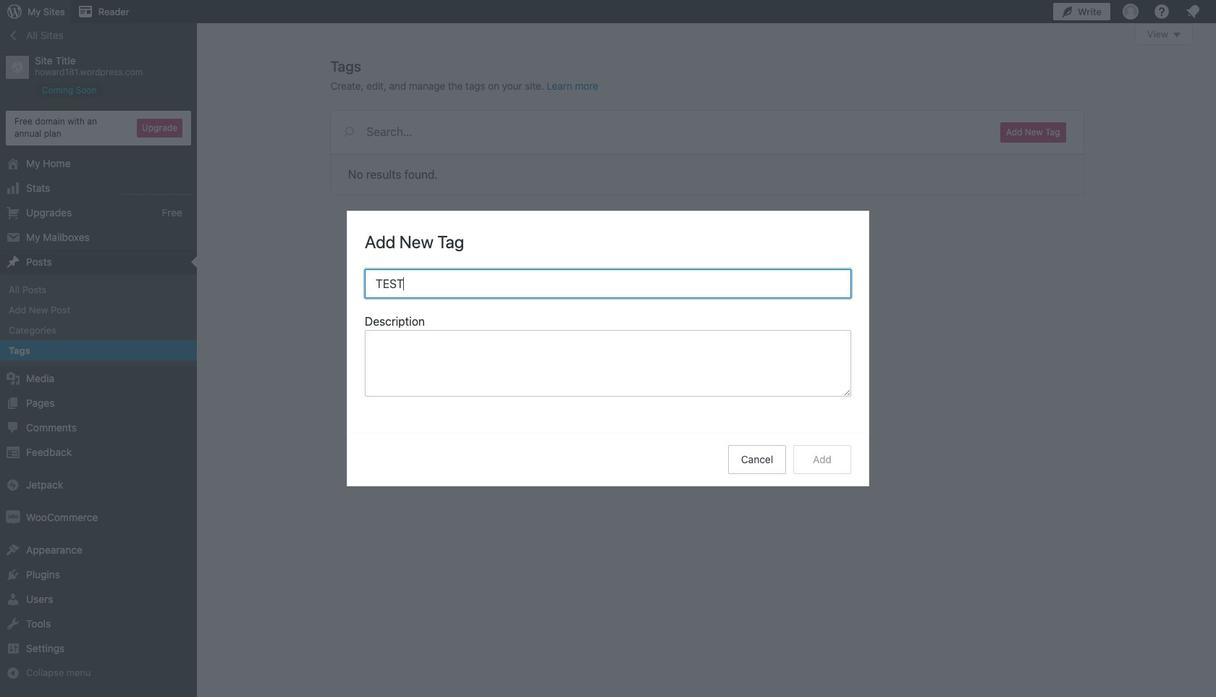 Task type: locate. For each thing, give the bounding box(es) containing it.
dialog
[[348, 212, 869, 486]]

highest hourly views 0 image
[[122, 185, 191, 195]]

manage your notifications image
[[1185, 3, 1202, 20]]

New Tag Name text field
[[365, 269, 852, 298]]

None text field
[[365, 330, 852, 397]]

None search field
[[331, 111, 984, 153]]

group
[[365, 313, 852, 401]]

main content
[[331, 23, 1194, 195]]



Task type: describe. For each thing, give the bounding box(es) containing it.
help image
[[1154, 3, 1171, 20]]

img image
[[6, 511, 20, 525]]

closed image
[[1174, 33, 1181, 38]]

update your profile, personal settings, and more image
[[1123, 3, 1140, 20]]



Task type: vqa. For each thing, say whether or not it's contained in the screenshot.
group
yes



